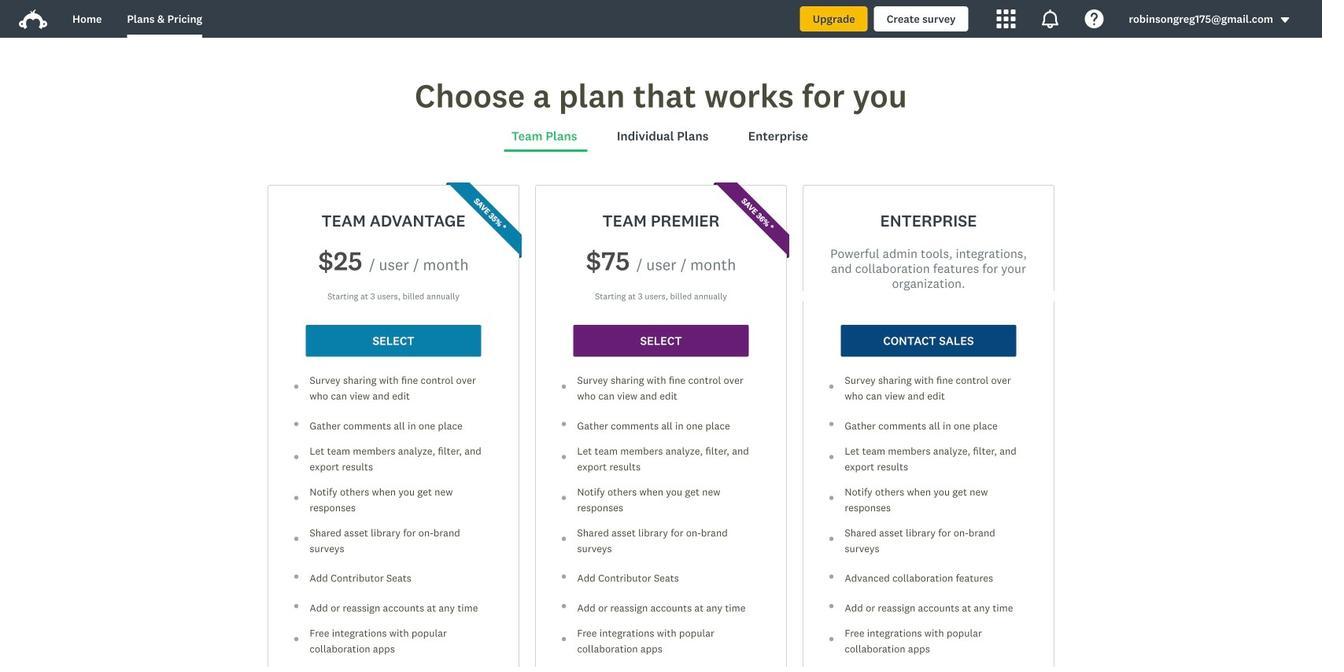 Task type: describe. For each thing, give the bounding box(es) containing it.
surveymonkey logo image
[[19, 9, 47, 29]]

help icon image
[[1085, 9, 1104, 28]]



Task type: vqa. For each thing, say whether or not it's contained in the screenshot.
Products Icon
yes



Task type: locate. For each thing, give the bounding box(es) containing it.
products icon image
[[997, 9, 1016, 28], [1041, 9, 1060, 28]]

2 products icon image from the left
[[1041, 9, 1060, 28]]

dropdown arrow image
[[1280, 15, 1291, 26]]

1 products icon image from the left
[[997, 9, 1016, 28]]

1 horizontal spatial products icon image
[[1041, 9, 1060, 28]]

0 horizontal spatial products icon image
[[997, 9, 1016, 28]]



